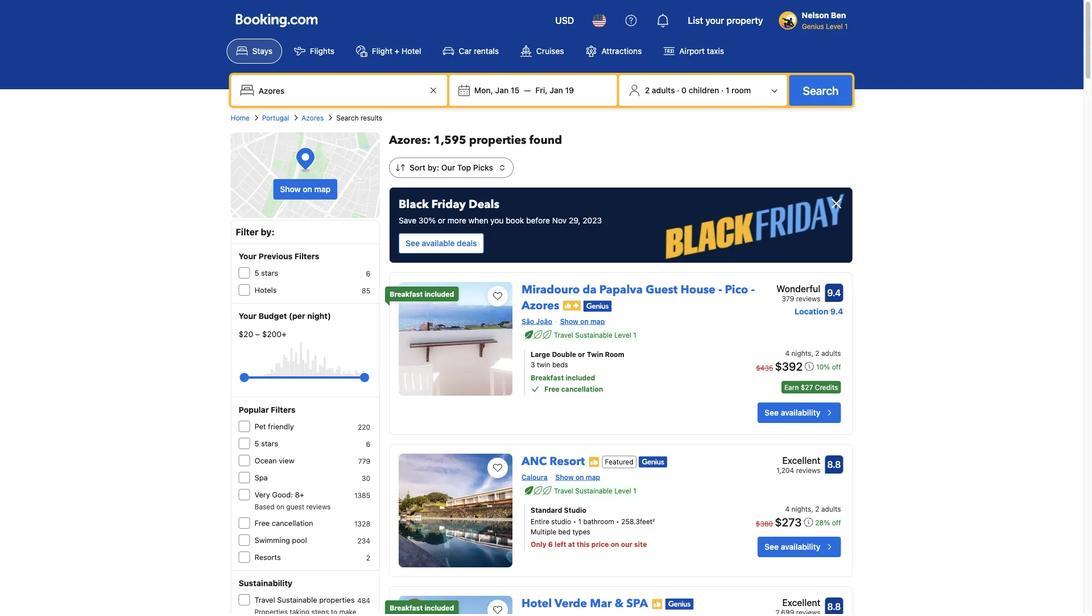 Task type: describe. For each thing, give the bounding box(es) containing it.
genius
[[802, 22, 825, 30]]

your
[[706, 15, 725, 26]]

before
[[527, 216, 550, 225]]

flights link
[[285, 39, 344, 64]]

pool
[[292, 536, 307, 545]]

this
[[577, 541, 590, 549]]

reviews for excellent
[[797, 467, 821, 475]]

resort
[[550, 454, 585, 470]]

papalva
[[600, 282, 643, 298]]

4 for miradouro da papalva guest house - pico - azores
[[786, 350, 790, 357]]

off for miradouro da papalva guest house - pico - azores
[[833, 363, 842, 371]]

, for anc resort
[[812, 505, 814, 513]]

379
[[782, 295, 795, 303]]

based
[[255, 503, 275, 511]]

show on map for miradouro da papalva guest house - pico - azores
[[561, 318, 605, 326]]

airport
[[680, 46, 705, 56]]

booking.com image
[[236, 14, 318, 27]]

2 5 from the top
[[255, 440, 259, 448]]

home link
[[231, 113, 250, 123]]

1 vertical spatial filters
[[271, 406, 296, 415]]

beds
[[553, 361, 569, 369]]

fri, jan 19 button
[[531, 80, 579, 101]]

car
[[459, 46, 472, 56]]

properties for sustainable
[[319, 596, 355, 605]]

sort
[[410, 163, 426, 172]]

1 vertical spatial or
[[578, 351, 586, 359]]

airport taxis link
[[654, 39, 734, 64]]

price
[[592, 541, 609, 549]]

484
[[357, 597, 371, 605]]

flight + hotel link
[[347, 39, 431, 64]]

show inside button
[[280, 185, 301, 194]]

2 see availability link from the top
[[758, 537, 842, 558]]

1 5 stars from the top
[[255, 269, 278, 277]]

flight
[[372, 46, 393, 56]]

rentals
[[474, 46, 499, 56]]

0 vertical spatial excellent element
[[777, 454, 821, 468]]

travel sustainable properties 484
[[255, 596, 371, 605]]

excellent for excellent 1,204 reviews
[[783, 456, 821, 466]]

view
[[279, 457, 295, 465]]

see inside button
[[406, 239, 420, 248]]

1 up standard studio link
[[634, 487, 637, 495]]

based on guest reviews
[[255, 503, 331, 511]]

studio
[[552, 518, 572, 526]]

8+
[[295, 491, 304, 499]]

wonderful 379 reviews
[[777, 284, 821, 303]]

mon, jan 15 — fri, jan 19
[[475, 86, 574, 95]]

3 twin beds breakfast included
[[531, 361, 596, 382]]

4 for anc resort
[[786, 505, 790, 513]]

miradouro da papalva guest house - pico - azores image
[[399, 282, 513, 396]]

2 vertical spatial breakfast
[[390, 605, 423, 612]]

1 see availability link from the top
[[758, 403, 842, 424]]

1385
[[355, 492, 371, 500]]

this property is part of our preferred plus program. it's committed to providing outstanding service and excellent value. it'll pay us a higher commission if you make a booking. image
[[563, 301, 581, 311]]

4 nights , 2 adults for anc resort
[[786, 505, 842, 513]]

2 up 10%
[[816, 350, 820, 357]]

anc resort link
[[522, 450, 585, 470]]

or inside black friday deals save 30% or more when you book before nov 29, 2023
[[438, 216, 446, 225]]

0 vertical spatial included
[[425, 290, 454, 298]]

large
[[531, 351, 551, 359]]

$380
[[756, 520, 774, 528]]

8.8 for the bottom excellent 'element'
[[828, 602, 842, 613]]

deals
[[457, 239, 477, 248]]

ben
[[832, 11, 847, 20]]

28% off
[[816, 519, 842, 527]]

1 vertical spatial excellent element
[[776, 597, 821, 610]]

1 vertical spatial hotel
[[522, 597, 552, 612]]

this property is part of our preferred plus program. it's committed to providing outstanding service and excellent value. it'll pay us a higher commission if you make a booking. image
[[563, 301, 581, 311]]

1 vertical spatial 6
[[366, 441, 371, 449]]

breakfast inside 3 twin beds breakfast included
[[531, 374, 564, 382]]

flight + hotel
[[372, 46, 422, 56]]

1 inside standard studio entire studio • 1 bathroom • 258.3feet² multiple bed types only 6 left at this price on our site
[[579, 518, 582, 526]]

2 down 234
[[366, 554, 371, 562]]

2 · from the left
[[722, 86, 724, 95]]

on inside standard studio entire studio • 1 bathroom • 258.3feet² multiple bed types only 6 left at this price on our site
[[611, 541, 620, 549]]

friendly
[[268, 423, 294, 431]]

, for miradouro da papalva guest house - pico - azores
[[812, 350, 814, 357]]

previous
[[259, 252, 293, 261]]

sustainable inside travel sustainable properties 484
[[277, 596, 317, 605]]

car rentals
[[459, 46, 499, 56]]

level inside nelson ben genius level 1
[[827, 22, 843, 30]]

0
[[682, 86, 687, 95]]

left
[[555, 541, 567, 549]]

1 inside button
[[726, 86, 730, 95]]

resorts
[[255, 554, 281, 562]]

220
[[358, 424, 371, 431]]

list
[[688, 15, 704, 26]]

verde
[[555, 597, 588, 612]]

adults inside button
[[652, 86, 675, 95]]

only
[[531, 541, 547, 549]]

1 vertical spatial cancellation
[[272, 519, 313, 528]]

nov
[[553, 216, 567, 225]]

2 vertical spatial included
[[425, 605, 454, 612]]

usd
[[556, 15, 575, 26]]

see availability for 1st see availability link from the bottom of the page
[[765, 543, 821, 552]]

1 5 from the top
[[255, 269, 259, 277]]

entire
[[531, 518, 550, 526]]

when
[[469, 216, 489, 225]]

azores inside 'miradouro da papalva guest house - pico - azores'
[[522, 298, 560, 314]]

1 horizontal spatial free
[[545, 385, 560, 393]]

6 inside standard studio entire studio • 1 bathroom • 258.3feet² multiple bed types only 6 left at this price on our site
[[549, 541, 553, 549]]

azores:
[[389, 133, 431, 148]]

hotel inside 'link'
[[402, 46, 422, 56]]

map for anc resort
[[586, 474, 601, 482]]

1 breakfast included from the top
[[390, 290, 454, 298]]

budget
[[259, 312, 287, 321]]

spa
[[627, 597, 648, 612]]

you
[[491, 216, 504, 225]]

featured
[[605, 459, 634, 467]]

29,
[[569, 216, 581, 225]]

standard
[[531, 507, 563, 515]]

black friday deals save 30% or more when you book before nov 29, 2023
[[399, 197, 602, 225]]

house
[[681, 282, 716, 298]]

very good: 8+
[[255, 491, 304, 499]]

da
[[583, 282, 597, 298]]

2 jan from the left
[[550, 86, 563, 95]]

show for anc resort
[[556, 474, 574, 482]]

black friday deals image
[[390, 188, 853, 263]]

2 breakfast included from the top
[[390, 605, 454, 612]]

2 stars from the top
[[261, 440, 278, 448]]

map for miradouro da papalva guest house - pico - azores
[[591, 318, 605, 326]]

spa
[[255, 474, 268, 482]]

map inside button
[[314, 185, 331, 194]]

your budget (per night)
[[239, 312, 331, 321]]

good:
[[272, 491, 293, 499]]

0 vertical spatial 6
[[366, 270, 371, 278]]

1 stars from the top
[[261, 269, 278, 277]]

2 availability from the top
[[781, 543, 821, 552]]

1328
[[355, 520, 371, 528]]

1 vertical spatial see
[[765, 408, 779, 418]]

scored 8.8 element for the bottom excellent 'element'
[[826, 598, 844, 615]]

portugal link
[[262, 113, 289, 123]]

airport taxis
[[680, 46, 725, 56]]

234
[[358, 537, 371, 545]]

properties for 1,595
[[469, 133, 527, 148]]

room
[[732, 86, 752, 95]]

ocean view
[[255, 457, 295, 465]]

0 horizontal spatial azores
[[302, 114, 324, 122]]

ocean
[[255, 457, 277, 465]]

pet
[[255, 423, 266, 431]]

level for miradouro da papalva guest house - pico - azores
[[615, 331, 632, 339]]

+
[[395, 46, 400, 56]]

children
[[689, 86, 720, 95]]

10% off
[[817, 363, 842, 371]]

property
[[727, 15, 764, 26]]

this property is part of our preferred partner program. it's committed to providing excellent service and good value. it'll pay us a higher commission if you make a booking. image for verde
[[652, 599, 663, 611]]

–
[[256, 330, 260, 339]]

night)
[[308, 312, 331, 321]]

2 5 stars from the top
[[255, 440, 278, 448]]



Task type: vqa. For each thing, say whether or not it's contained in the screenshot.


Task type: locate. For each thing, give the bounding box(es) containing it.
1 vertical spatial see availability
[[765, 543, 821, 552]]

0 vertical spatial availability
[[781, 408, 821, 418]]

1 vertical spatial show on map
[[561, 318, 605, 326]]

1 vertical spatial your
[[239, 312, 257, 321]]

adults for resort
[[822, 505, 842, 513]]

search for search results
[[337, 114, 359, 122]]

more
[[448, 216, 467, 225]]

1 vertical spatial breakfast included
[[390, 605, 454, 612]]

$435
[[757, 364, 774, 372]]

hotel
[[402, 46, 422, 56], [522, 597, 552, 612]]

availability
[[781, 408, 821, 418], [781, 543, 821, 552]]

available
[[422, 239, 455, 248]]

hotel verde mar & spa link
[[522, 592, 648, 612]]

0 vertical spatial adults
[[652, 86, 675, 95]]

cancellation down 3 twin beds breakfast included
[[562, 385, 604, 393]]

1 vertical spatial search
[[337, 114, 359, 122]]

1 vertical spatial free cancellation
[[255, 519, 313, 528]]

1 vertical spatial included
[[566, 374, 596, 382]]

taxis
[[707, 46, 725, 56]]

1 vertical spatial 4 nights , 2 adults
[[786, 505, 842, 513]]

1 off from the top
[[833, 363, 842, 371]]

2
[[645, 86, 650, 95], [816, 350, 820, 357], [816, 505, 820, 513], [366, 554, 371, 562]]

your down filter at the left
[[239, 252, 257, 261]]

0 vertical spatial see availability link
[[758, 403, 842, 424]]

filter by:
[[236, 227, 275, 238]]

$20 – $200+
[[239, 330, 287, 339]]

• down studio
[[574, 518, 577, 526]]

search button
[[790, 75, 853, 106]]

1 vertical spatial by:
[[261, 227, 275, 238]]

included inside 3 twin beds breakfast included
[[566, 374, 596, 382]]

azores up joão
[[522, 298, 560, 314]]

azores right portugal
[[302, 114, 324, 122]]

2 vertical spatial show
[[556, 474, 574, 482]]

travel sustainable level 1 up the twin
[[554, 331, 637, 339]]

0 horizontal spatial free
[[255, 519, 270, 528]]

1 vertical spatial nights
[[792, 505, 812, 513]]

4 nights , 2 adults up 10%
[[786, 350, 842, 357]]

1 horizontal spatial or
[[578, 351, 586, 359]]

excellent element
[[777, 454, 821, 468], [776, 597, 821, 610]]

4 up the $392
[[786, 350, 790, 357]]

search results updated. azores: 1,595 properties found. element
[[389, 133, 854, 149]]

1 scored 8.8 element from the top
[[826, 456, 844, 474]]

0 vertical spatial properties
[[469, 133, 527, 148]]

group
[[244, 369, 365, 387]]

sort by: our top picks
[[410, 163, 494, 172]]

1 vertical spatial azores
[[522, 298, 560, 314]]

popular filters
[[239, 406, 296, 415]]

1 horizontal spatial ·
[[722, 86, 724, 95]]

4 nights , 2 adults for miradouro da papalva guest house - pico - azores
[[786, 350, 842, 357]]

popular
[[239, 406, 269, 415]]

reviews right 1,204
[[797, 467, 821, 475]]

very
[[255, 491, 270, 499]]

0 vertical spatial travel sustainable level 1
[[554, 331, 637, 339]]

1 excellent from the top
[[783, 456, 821, 466]]

1 vertical spatial travel
[[554, 487, 574, 495]]

2 , from the top
[[812, 505, 814, 513]]

attractions link
[[576, 39, 652, 64]]

0 vertical spatial breakfast
[[390, 290, 423, 298]]

show on map for anc resort
[[556, 474, 601, 482]]

breakfast right 85
[[390, 290, 423, 298]]

0 horizontal spatial hotel
[[402, 46, 422, 56]]

1 vertical spatial see availability link
[[758, 537, 842, 558]]

free
[[545, 385, 560, 393], [255, 519, 270, 528]]

level down ben
[[827, 22, 843, 30]]

2 up 28%
[[816, 505, 820, 513]]

0 horizontal spatial properties
[[319, 596, 355, 605]]

5 up hotels
[[255, 269, 259, 277]]

1 up the types
[[579, 518, 582, 526]]

double
[[552, 351, 577, 359]]

Where are you going? field
[[254, 80, 427, 101]]

2 • from the left
[[617, 518, 620, 526]]

free down based at the bottom
[[255, 519, 270, 528]]

filters
[[295, 252, 320, 261], [271, 406, 296, 415]]

stars up ocean
[[261, 440, 278, 448]]

1 horizontal spatial cancellation
[[562, 385, 604, 393]]

0 vertical spatial hotel
[[402, 46, 422, 56]]

travel for anc
[[554, 487, 574, 495]]

2 4 nights , 2 adults from the top
[[786, 505, 842, 513]]

0 vertical spatial 8.8
[[828, 460, 842, 470]]

2 vertical spatial level
[[615, 487, 632, 495]]

0 vertical spatial breakfast included
[[390, 290, 454, 298]]

see availability link down $273
[[758, 537, 842, 558]]

0 horizontal spatial cancellation
[[272, 519, 313, 528]]

twin
[[587, 351, 604, 359]]

0 vertical spatial nights
[[792, 350, 812, 357]]

· left 0
[[678, 86, 680, 95]]

sustainable up the twin
[[576, 331, 613, 339]]

1 8.8 from the top
[[828, 460, 842, 470]]

adults for da
[[822, 350, 842, 357]]

2 off from the top
[[833, 519, 842, 527]]

2 scored 8.8 element from the top
[[826, 598, 844, 615]]

search for search
[[803, 84, 839, 97]]

&
[[615, 597, 624, 612]]

search
[[803, 84, 839, 97], [337, 114, 359, 122]]

stays link
[[227, 39, 282, 64]]

sustainable up studio
[[576, 487, 613, 495]]

- left pico
[[719, 282, 723, 298]]

2 see availability from the top
[[765, 543, 821, 552]]

adults
[[652, 86, 675, 95], [822, 350, 842, 357], [822, 505, 842, 513]]

2 vertical spatial sustainable
[[277, 596, 317, 605]]

1 horizontal spatial jan
[[550, 86, 563, 95]]

bathroom
[[584, 518, 615, 526]]

list your property link
[[682, 7, 771, 34]]

1 vertical spatial travel sustainable level 1
[[554, 487, 637, 495]]

· right "children"
[[722, 86, 724, 95]]

availability down the $27 at the bottom right
[[781, 408, 821, 418]]

free cancellation up the swimming pool
[[255, 519, 313, 528]]

1 • from the left
[[574, 518, 577, 526]]

1 4 from the top
[[786, 350, 790, 357]]

travel down sustainability
[[255, 596, 275, 605]]

free cancellation down 3 twin beds breakfast included
[[545, 385, 604, 393]]

miradouro da papalva guest house - pico - azores link
[[522, 278, 755, 314]]

1 vertical spatial 5 stars
[[255, 440, 278, 448]]

reviews right guest at the bottom of the page
[[307, 503, 331, 511]]

home
[[231, 114, 250, 122]]

1 down ben
[[845, 22, 848, 30]]

properties left 484
[[319, 596, 355, 605]]

0 horizontal spatial jan
[[496, 86, 509, 95]]

0 vertical spatial 5 stars
[[255, 269, 278, 277]]

2 vertical spatial adults
[[822, 505, 842, 513]]

stays
[[252, 46, 273, 56]]

this property is part of our preferred partner program. it's committed to providing excellent service and good value. it'll pay us a higher commission if you make a booking. image
[[652, 599, 663, 611]]

off right 10%
[[833, 363, 842, 371]]

scored 9.4 element
[[826, 284, 844, 302]]

1 horizontal spatial search
[[803, 84, 839, 97]]

1 vertical spatial map
[[591, 318, 605, 326]]

1 availability from the top
[[781, 408, 821, 418]]

8.8 for top excellent 'element'
[[828, 460, 842, 470]]

5 stars up hotels
[[255, 269, 278, 277]]

1 see availability from the top
[[765, 408, 821, 418]]

show for miradouro da papalva guest house - pico - azores
[[561, 318, 579, 326]]

sustainable down sustainability
[[277, 596, 317, 605]]

properties up picks
[[469, 133, 527, 148]]

2 vertical spatial see
[[765, 543, 779, 552]]

level up standard studio link
[[615, 487, 632, 495]]

1 vertical spatial stars
[[261, 440, 278, 448]]

wonderful element
[[777, 282, 821, 296]]

stars up hotels
[[261, 269, 278, 277]]

2 4 from the top
[[786, 505, 790, 513]]

travel sustainable level 1 for resort
[[554, 487, 637, 495]]

1 vertical spatial excellent
[[783, 598, 821, 609]]

sustainable for resort
[[576, 487, 613, 495]]

mon,
[[475, 86, 493, 95]]

see availability down $273
[[765, 543, 821, 552]]

2 - from the left
[[752, 282, 755, 298]]

0 vertical spatial scored 8.8 element
[[826, 456, 844, 474]]

nights for miradouro da papalva guest house - pico - azores
[[792, 350, 812, 357]]

your account menu nelson ben genius level 1 element
[[780, 5, 853, 31]]

0 vertical spatial show on map
[[280, 185, 331, 194]]

breakfast down twin
[[531, 374, 564, 382]]

availability down $273
[[781, 543, 821, 552]]

excellent inside excellent 'element'
[[783, 598, 821, 609]]

2 travel sustainable level 1 from the top
[[554, 487, 637, 495]]

0 horizontal spatial •
[[574, 518, 577, 526]]

travel sustainable level 1 up studio
[[554, 487, 637, 495]]

scored 8.8 element for top excellent 'element'
[[826, 456, 844, 474]]

0 vertical spatial travel
[[554, 331, 574, 339]]

1 vertical spatial availability
[[781, 543, 821, 552]]

see availability
[[765, 408, 821, 418], [765, 543, 821, 552]]

0 vertical spatial see availability
[[765, 408, 821, 418]]

1 horizontal spatial •
[[617, 518, 620, 526]]

0 vertical spatial 4 nights , 2 adults
[[786, 350, 842, 357]]

0 vertical spatial 4
[[786, 350, 790, 357]]

4 up $273
[[786, 505, 790, 513]]

see available deals button
[[399, 233, 484, 254]]

0 horizontal spatial or
[[438, 216, 446, 225]]

9.4 up location 9.4
[[828, 288, 842, 299]]

0 horizontal spatial free cancellation
[[255, 519, 313, 528]]

filters up friendly in the bottom left of the page
[[271, 406, 296, 415]]

map
[[314, 185, 331, 194], [591, 318, 605, 326], [586, 474, 601, 482]]

1 vertical spatial breakfast
[[531, 374, 564, 382]]

see availability link down the $27 at the bottom right
[[758, 403, 842, 424]]

multiple
[[531, 528, 557, 536]]

1 vertical spatial sustainable
[[576, 487, 613, 495]]

6 up 779
[[366, 441, 371, 449]]

filter
[[236, 227, 259, 238]]

9.4 down scored 9.4 element
[[831, 307, 844, 316]]

wonderful
[[777, 284, 821, 295]]

azores
[[302, 114, 324, 122], [522, 298, 560, 314]]

adults up 28% off
[[822, 505, 842, 513]]

your for your previous filters
[[239, 252, 257, 261]]

1 vertical spatial ,
[[812, 505, 814, 513]]

sustainable for da
[[576, 331, 613, 339]]

0 vertical spatial see
[[406, 239, 420, 248]]

nights up $273
[[792, 505, 812, 513]]

anc resort
[[522, 454, 585, 470]]

1 vertical spatial adults
[[822, 350, 842, 357]]

off right 28%
[[833, 519, 842, 527]]

or right 30%
[[438, 216, 446, 225]]

1 up large double or twin room link
[[634, 331, 637, 339]]

reviews
[[797, 295, 821, 303], [797, 467, 821, 475], [307, 503, 331, 511]]

by: right filter at the left
[[261, 227, 275, 238]]

see availability for first see availability link
[[765, 408, 821, 418]]

9.4 inside scored 9.4 element
[[828, 288, 842, 299]]

3
[[531, 361, 535, 369]]

miradouro da papalva guest house - pico - azores
[[522, 282, 755, 314]]

30
[[362, 475, 371, 483]]

9.4
[[828, 288, 842, 299], [831, 307, 844, 316]]

see down the save
[[406, 239, 420, 248]]

your for your budget (per night)
[[239, 312, 257, 321]]

2 excellent from the top
[[783, 598, 821, 609]]

hotel left "verde"
[[522, 597, 552, 612]]

• down standard studio link
[[617, 518, 620, 526]]

travel up studio
[[554, 487, 574, 495]]

2 vertical spatial 6
[[549, 541, 553, 549]]

2 8.8 from the top
[[828, 602, 842, 613]]

6
[[366, 270, 371, 278], [366, 441, 371, 449], [549, 541, 553, 549]]

room
[[605, 351, 625, 359]]

adults left 0
[[652, 86, 675, 95]]

level up large double or twin room link
[[615, 331, 632, 339]]

19
[[566, 86, 574, 95]]

0 horizontal spatial by:
[[261, 227, 275, 238]]

1,595
[[434, 133, 467, 148]]

jan left 19
[[550, 86, 563, 95]]

1 horizontal spatial properties
[[469, 133, 527, 148]]

travel up the double
[[554, 331, 574, 339]]

search results
[[337, 114, 383, 122]]

, up earn $27 credits
[[812, 350, 814, 357]]

2 inside button
[[645, 86, 650, 95]]

by: for filter
[[261, 227, 275, 238]]

1 horizontal spatial hotel
[[522, 597, 552, 612]]

excellent for excellent
[[783, 598, 821, 609]]

jan left the 15
[[496, 86, 509, 95]]

1 nights from the top
[[792, 350, 812, 357]]

black
[[399, 197, 429, 213]]

0 vertical spatial free
[[545, 385, 560, 393]]

nights up the $392
[[792, 350, 812, 357]]

1 vertical spatial properties
[[319, 596, 355, 605]]

6 up 85
[[366, 270, 371, 278]]

0 vertical spatial by:
[[428, 163, 440, 172]]

mar
[[590, 597, 612, 612]]

this property is part of our preferred partner program. it's committed to providing excellent service and good value. it'll pay us a higher commission if you make a booking. image for resort
[[589, 457, 600, 468]]

- right pico
[[752, 282, 755, 298]]

this property is part of our preferred partner program. it's committed to providing excellent service and good value. it'll pay us a higher commission if you make a booking. image
[[589, 457, 600, 468], [589, 457, 600, 468], [652, 599, 663, 611]]

0 vertical spatial off
[[833, 363, 842, 371]]

genius discounts available at this property. image
[[584, 301, 612, 312], [584, 301, 612, 312], [639, 457, 668, 468], [639, 457, 668, 468], [666, 599, 694, 611], [666, 599, 694, 611]]

1 vertical spatial level
[[615, 331, 632, 339]]

5 stars up ocean
[[255, 440, 278, 448]]

0 vertical spatial stars
[[261, 269, 278, 277]]

0 vertical spatial 5
[[255, 269, 259, 277]]

standard studio entire studio • 1 bathroom • 258.3feet² multiple bed types only 6 left at this price on our site
[[531, 507, 655, 549]]

anc resort image
[[399, 454, 513, 568]]

0 vertical spatial filters
[[295, 252, 320, 261]]

show on map inside show on map button
[[280, 185, 331, 194]]

nights for anc resort
[[792, 505, 812, 513]]

studio
[[564, 507, 587, 515]]

nelson
[[802, 11, 830, 20]]

reviews up location
[[797, 295, 821, 303]]

1 vertical spatial 5
[[255, 440, 259, 448]]

5 down pet
[[255, 440, 259, 448]]

free down 3 twin beds breakfast included
[[545, 385, 560, 393]]

1 , from the top
[[812, 350, 814, 357]]

see down $380
[[765, 543, 779, 552]]

properties inside travel sustainable properties 484
[[319, 596, 355, 605]]

1 travel sustainable level 1 from the top
[[554, 331, 637, 339]]

1 vertical spatial free
[[255, 519, 270, 528]]

0 vertical spatial azores
[[302, 114, 324, 122]]

usd button
[[549, 7, 581, 34]]

1 your from the top
[[239, 252, 257, 261]]

1 horizontal spatial azores
[[522, 298, 560, 314]]

258.3feet²
[[622, 518, 655, 526]]

0 vertical spatial level
[[827, 22, 843, 30]]

1 4 nights , 2 adults from the top
[[786, 350, 842, 357]]

see availability down 'earn'
[[765, 408, 821, 418]]

breakfast right 484
[[390, 605, 423, 612]]

or left the twin
[[578, 351, 586, 359]]

1
[[845, 22, 848, 30], [726, 86, 730, 95], [634, 331, 637, 339], [634, 487, 637, 495], [579, 518, 582, 526]]

search inside button
[[803, 84, 839, 97]]

or
[[438, 216, 446, 225], [578, 351, 586, 359]]

1 inside nelson ben genius level 1
[[845, 22, 848, 30]]

travel inside travel sustainable properties 484
[[255, 596, 275, 605]]

, down excellent 1,204 reviews
[[812, 505, 814, 513]]

travel sustainable level 1 for da
[[554, 331, 637, 339]]

nelson ben genius level 1
[[802, 11, 848, 30]]

see down $435
[[765, 408, 779, 418]]

cruises link
[[511, 39, 574, 64]]

properties inside 'element'
[[469, 133, 527, 148]]

1 vertical spatial 8.8
[[828, 602, 842, 613]]

6 left left
[[549, 541, 553, 549]]

attractions
[[602, 46, 642, 56]]

(per
[[289, 312, 306, 321]]

0 vertical spatial show
[[280, 185, 301, 194]]

your previous filters
[[239, 252, 320, 261]]

0 vertical spatial map
[[314, 185, 331, 194]]

filters right previous
[[295, 252, 320, 261]]

hotel verde mar & spa
[[522, 597, 648, 612]]

cancellation
[[562, 385, 604, 393], [272, 519, 313, 528]]

adults up 10% off
[[822, 350, 842, 357]]

1 - from the left
[[719, 282, 723, 298]]

excellent inside excellent 1,204 reviews
[[783, 456, 821, 466]]

$200+
[[262, 330, 287, 339]]

mon, jan 15 button
[[470, 80, 524, 101]]

2 vertical spatial reviews
[[307, 503, 331, 511]]

2 vertical spatial show on map
[[556, 474, 601, 482]]

2 your from the top
[[239, 312, 257, 321]]

by: left our
[[428, 163, 440, 172]]

travel for miradouro
[[554, 331, 574, 339]]

types
[[573, 528, 591, 536]]

reviews inside excellent 1,204 reviews
[[797, 467, 821, 475]]

0 vertical spatial ,
[[812, 350, 814, 357]]

level for anc resort
[[615, 487, 632, 495]]

scored 8.8 element
[[826, 456, 844, 474], [826, 598, 844, 615]]

portugal
[[262, 114, 289, 122]]

reviews for wonderful
[[797, 295, 821, 303]]

miradouro
[[522, 282, 580, 298]]

1 vertical spatial 4
[[786, 505, 790, 513]]

1 left room
[[726, 86, 730, 95]]

hotel right +
[[402, 46, 422, 56]]

on inside button
[[303, 185, 312, 194]]

your up $20
[[239, 312, 257, 321]]

results
[[361, 114, 383, 122]]

4 nights , 2 adults up 28%
[[786, 505, 842, 513]]

off for anc resort
[[833, 519, 842, 527]]

1 vertical spatial 9.4
[[831, 307, 844, 316]]

1 jan from the left
[[496, 86, 509, 95]]

reviews inside wonderful 379 reviews
[[797, 295, 821, 303]]

top
[[458, 163, 471, 172]]

2 nights from the top
[[792, 505, 812, 513]]

found
[[530, 133, 563, 148]]

0 horizontal spatial ·
[[678, 86, 680, 95]]

2 left 0
[[645, 86, 650, 95]]

2023
[[583, 216, 602, 225]]

0 vertical spatial 9.4
[[828, 288, 842, 299]]

travel sustainable level 1
[[554, 331, 637, 339], [554, 487, 637, 495]]

1 · from the left
[[678, 86, 680, 95]]

by: for sort
[[428, 163, 440, 172]]

0 vertical spatial free cancellation
[[545, 385, 604, 393]]

2 vertical spatial travel
[[255, 596, 275, 605]]

•
[[574, 518, 577, 526], [617, 518, 620, 526]]

0 vertical spatial sustainable
[[576, 331, 613, 339]]

cancellation down based on guest reviews
[[272, 519, 313, 528]]

see available deals
[[406, 239, 477, 248]]



